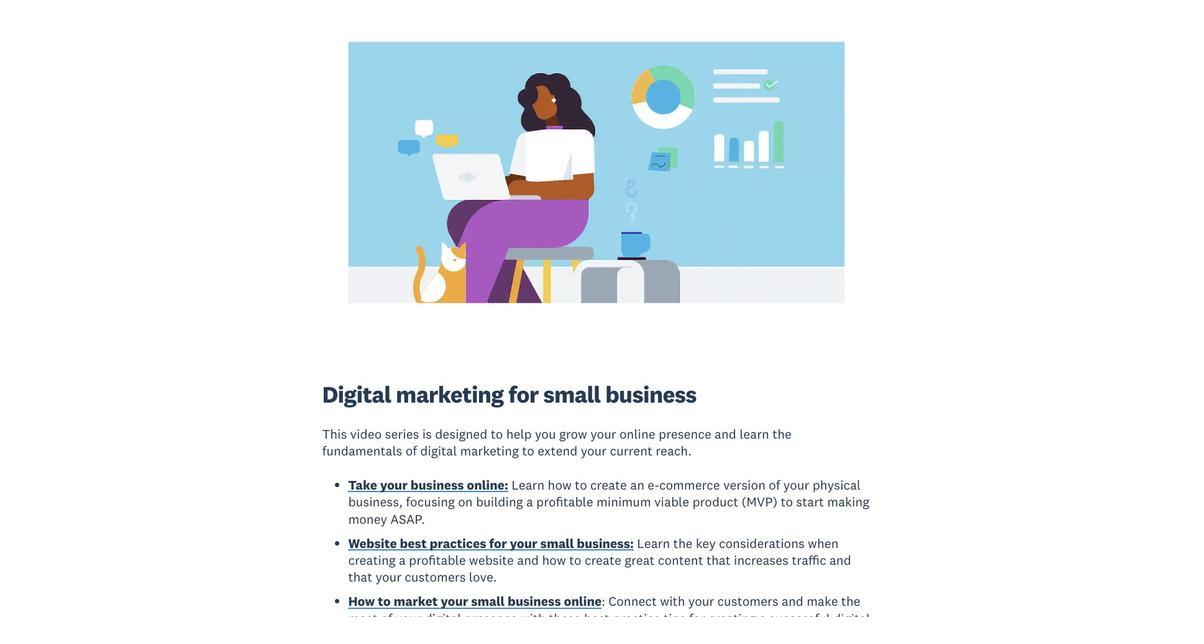 Task type: describe. For each thing, give the bounding box(es) containing it.
fundamentals
[[322, 443, 402, 459]]

tips
[[664, 610, 686, 617]]

to right how
[[378, 593, 391, 610]]

increases
[[734, 552, 789, 569]]

your inside learn the key considerations when creating a profitable website and how to create great content that increases traffic and that your customers love.
[[376, 569, 402, 586]]

of inside learn how to create an e-commerce version of your physical business, focusing on building a profitable minimum viable product (mvp) to start making money asap.
[[769, 477, 781, 494]]

profitable inside learn the key considerations when creating a profitable website and how to create great content that increases traffic and that your customers love.
[[409, 552, 466, 569]]

how to market your small business online
[[348, 593, 602, 610]]

learn
[[740, 426, 770, 442]]

1 horizontal spatial that
[[707, 552, 731, 569]]

you
[[535, 426, 556, 442]]

and down when
[[830, 552, 852, 569]]

create inside learn the key considerations when creating a profitable website and how to create great content that increases traffic and that your customers love.
[[585, 552, 622, 569]]

traffic
[[792, 552, 827, 569]]

a business owner uses online training on their laptop to learn about taking their business online. image
[[227, 41, 967, 303]]

website
[[469, 552, 514, 569]]

the inside learn the key considerations when creating a profitable website and how to create great content that increases traffic and that your customers love.
[[674, 535, 693, 552]]

1 vertical spatial online
[[564, 593, 602, 610]]

an
[[631, 477, 645, 494]]

best inside website best practices for your small business: link
[[400, 535, 427, 552]]

presence inside : connect with your customers and make the most of your digital presence with these best practice tips for creating a successful digita
[[465, 610, 518, 617]]

0 horizontal spatial that
[[348, 569, 373, 586]]

:
[[602, 593, 606, 610]]

creating inside learn the key considerations when creating a profitable website and how to create great content that increases traffic and that your customers love.
[[348, 552, 396, 569]]

website best practices for your small business:
[[348, 535, 634, 552]]

video
[[350, 426, 382, 442]]

minimum
[[597, 494, 651, 511]]

great
[[625, 552, 655, 569]]

to inside learn the key considerations when creating a profitable website and how to create great content that increases traffic and that your customers love.
[[569, 552, 582, 569]]

your inside how to market your small business online link
[[441, 593, 468, 610]]

website best practices for your small business: link
[[348, 535, 634, 555]]

presence inside this video series is designed to help you grow your online presence and learn the fundamentals of digital marketing to extend your current reach.
[[659, 426, 712, 442]]

key
[[696, 535, 716, 552]]

content
[[658, 552, 704, 569]]

on
[[458, 494, 473, 511]]

profitable inside learn how to create an e-commerce version of your physical business, focusing on building a profitable minimum viable product (mvp) to start making money asap.
[[537, 494, 593, 511]]

version
[[724, 477, 766, 494]]

marketing inside this video series is designed to help you grow your online presence and learn the fundamentals of digital marketing to extend your current reach.
[[460, 443, 519, 459]]

connect
[[609, 593, 657, 610]]

extend
[[538, 443, 578, 459]]

: connect with your customers and make the most of your digital presence with these best practice tips for creating a successful digita
[[348, 593, 870, 617]]

for inside : connect with your customers and make the most of your digital presence with these best practice tips for creating a successful digita
[[689, 610, 706, 617]]

0 horizontal spatial with
[[521, 610, 546, 617]]

website
[[348, 535, 397, 552]]

how to market your small business online link
[[348, 593, 602, 613]]

current
[[610, 443, 653, 459]]

business:
[[577, 535, 634, 552]]

2 vertical spatial small
[[471, 593, 505, 610]]

create inside learn how to create an e-commerce version of your physical business, focusing on building a profitable minimum viable product (mvp) to start making money asap.
[[591, 477, 627, 494]]

take your business online: link
[[348, 477, 508, 497]]

digital inside this video series is designed to help you grow your online presence and learn the fundamentals of digital marketing to extend your current reach.
[[420, 443, 457, 459]]

when
[[808, 535, 839, 552]]

take
[[348, 477, 377, 494]]

viable
[[655, 494, 690, 511]]

customers inside : connect with your customers and make the most of your digital presence with these best practice tips for creating a successful digita
[[718, 593, 779, 610]]

make
[[807, 593, 838, 610]]

these
[[549, 610, 581, 617]]

the inside : connect with your customers and make the most of your digital presence with these best practice tips for creating a successful digita
[[842, 593, 861, 610]]

the inside this video series is designed to help you grow your online presence and learn the fundamentals of digital marketing to extend your current reach.
[[773, 426, 792, 442]]

and inside : connect with your customers and make the most of your digital presence with these best practice tips for creating a successful digita
[[782, 593, 804, 610]]

this video series is designed to help you grow your online presence and learn the fundamentals of digital marketing to extend your current reach.
[[322, 426, 792, 459]]

your down the market
[[396, 610, 422, 617]]

business,
[[348, 494, 403, 511]]

a inside : connect with your customers and make the most of your digital presence with these best practice tips for creating a successful digita
[[760, 610, 766, 617]]

0 vertical spatial small
[[544, 380, 601, 409]]

how inside learn the key considerations when creating a profitable website and how to create great content that increases traffic and that your customers love.
[[542, 552, 566, 569]]

creating inside : connect with your customers and make the most of your digital presence with these best practice tips for creating a successful digita
[[709, 610, 756, 617]]

2 vertical spatial business
[[508, 593, 561, 610]]

a inside learn the key considerations when creating a profitable website and how to create great content that increases traffic and that your customers love.
[[399, 552, 406, 569]]

most
[[348, 610, 378, 617]]

(mvp)
[[742, 494, 778, 511]]

learn how to create an e-commerce version of your physical business, focusing on building a profitable minimum viable product (mvp) to start making money asap.
[[348, 477, 870, 528]]

your inside website best practices for your small business: link
[[510, 535, 538, 552]]

reach.
[[656, 443, 692, 459]]

to down extend
[[575, 477, 587, 494]]

take your business online:
[[348, 477, 508, 494]]

to left the start
[[781, 494, 793, 511]]

digital inside : connect with your customers and make the most of your digital presence with these best practice tips for creating a successful digita
[[425, 610, 462, 617]]

successful
[[770, 610, 831, 617]]

how
[[348, 593, 375, 610]]

considerations
[[719, 535, 805, 552]]



Task type: vqa. For each thing, say whether or not it's contained in the screenshot.
What are retained earnings? link
no



Task type: locate. For each thing, give the bounding box(es) containing it.
0 vertical spatial the
[[773, 426, 792, 442]]

the right make
[[842, 593, 861, 610]]

0 vertical spatial creating
[[348, 552, 396, 569]]

0 horizontal spatial business
[[411, 477, 464, 494]]

business up current at the bottom right
[[606, 380, 697, 409]]

a inside learn how to create an e-commerce version of your physical business, focusing on building a profitable minimum viable product (mvp) to start making money asap.
[[527, 494, 533, 511]]

digital marketing for small business
[[322, 380, 697, 409]]

making
[[828, 494, 870, 511]]

online up these
[[564, 593, 602, 610]]

learn the key considerations when creating a profitable website and how to create great content that increases traffic and that your customers love.
[[348, 535, 852, 586]]

0 horizontal spatial for
[[489, 535, 507, 552]]

and inside this video series is designed to help you grow your online presence and learn the fundamentals of digital marketing to extend your current reach.
[[715, 426, 737, 442]]

the right the learn
[[773, 426, 792, 442]]

your up business,
[[380, 477, 408, 494]]

0 vertical spatial create
[[591, 477, 627, 494]]

commerce
[[660, 477, 720, 494]]

1 vertical spatial how
[[542, 552, 566, 569]]

1 vertical spatial a
[[399, 552, 406, 569]]

marketing up designed in the bottom left of the page
[[396, 380, 504, 409]]

0 vertical spatial a
[[527, 494, 533, 511]]

customers inside learn the key considerations when creating a profitable website and how to create great content that increases traffic and that your customers love.
[[405, 569, 466, 586]]

the up content
[[674, 535, 693, 552]]

online inside this video series is designed to help you grow your online presence and learn the fundamentals of digital marketing to extend your current reach.
[[620, 426, 656, 442]]

with up tips
[[660, 593, 685, 610]]

1 horizontal spatial with
[[660, 593, 685, 610]]

grow
[[559, 426, 587, 442]]

2 horizontal spatial of
[[769, 477, 781, 494]]

learn inside learn how to create an e-commerce version of your physical business, focusing on building a profitable minimum viable product (mvp) to start making money asap.
[[512, 477, 545, 494]]

for up help
[[509, 380, 539, 409]]

business
[[606, 380, 697, 409], [411, 477, 464, 494], [508, 593, 561, 610]]

digital
[[420, 443, 457, 459], [425, 610, 462, 617]]

product
[[693, 494, 739, 511]]

presence up 'reach.'
[[659, 426, 712, 442]]

digital down is
[[420, 443, 457, 459]]

customers up the market
[[405, 569, 466, 586]]

building
[[476, 494, 523, 511]]

1 vertical spatial presence
[[465, 610, 518, 617]]

marketing down designed in the bottom left of the page
[[460, 443, 519, 459]]

presence
[[659, 426, 712, 442], [465, 610, 518, 617]]

designed
[[435, 426, 488, 442]]

online
[[620, 426, 656, 442], [564, 593, 602, 610]]

0 vertical spatial digital
[[420, 443, 457, 459]]

best inside : connect with your customers and make the most of your digital presence with these best practice tips for creating a successful digita
[[584, 610, 610, 617]]

0 horizontal spatial presence
[[465, 610, 518, 617]]

0 vertical spatial learn
[[512, 477, 545, 494]]

a
[[527, 494, 533, 511], [399, 552, 406, 569], [760, 610, 766, 617]]

is
[[423, 426, 432, 442]]

create down business:
[[585, 552, 622, 569]]

learn for content
[[637, 535, 670, 552]]

1 vertical spatial digital
[[425, 610, 462, 617]]

that down key at the right bottom
[[707, 552, 731, 569]]

business up focusing
[[411, 477, 464, 494]]

a down the asap.
[[399, 552, 406, 569]]

your right the market
[[441, 593, 468, 610]]

for up website
[[489, 535, 507, 552]]

that up how
[[348, 569, 373, 586]]

business up these
[[508, 593, 561, 610]]

marketing
[[396, 380, 504, 409], [460, 443, 519, 459]]

2 vertical spatial a
[[760, 610, 766, 617]]

1 horizontal spatial best
[[584, 610, 610, 617]]

practice
[[613, 610, 661, 617]]

that
[[707, 552, 731, 569], [348, 569, 373, 586]]

of down series
[[406, 443, 417, 459]]

love.
[[469, 569, 497, 586]]

0 horizontal spatial online
[[564, 593, 602, 610]]

0 vertical spatial of
[[406, 443, 417, 459]]

and
[[715, 426, 737, 442], [517, 552, 539, 569], [830, 552, 852, 569], [782, 593, 804, 610]]

0 vertical spatial profitable
[[537, 494, 593, 511]]

money
[[348, 511, 387, 528]]

1 vertical spatial that
[[348, 569, 373, 586]]

1 vertical spatial best
[[584, 610, 610, 617]]

market
[[394, 593, 438, 610]]

1 vertical spatial small
[[541, 535, 574, 552]]

1 horizontal spatial for
[[509, 380, 539, 409]]

1 horizontal spatial presence
[[659, 426, 712, 442]]

for right tips
[[689, 610, 706, 617]]

creating right tips
[[709, 610, 756, 617]]

1 vertical spatial business
[[411, 477, 464, 494]]

0 horizontal spatial customers
[[405, 569, 466, 586]]

how
[[548, 477, 572, 494], [542, 552, 566, 569]]

and left the learn
[[715, 426, 737, 442]]

1 vertical spatial profitable
[[409, 552, 466, 569]]

of up (mvp)
[[769, 477, 781, 494]]

0 vertical spatial presence
[[659, 426, 712, 442]]

your inside learn how to create an e-commerce version of your physical business, focusing on building a profitable minimum viable product (mvp) to start making money asap.
[[784, 477, 810, 494]]

focusing
[[406, 494, 455, 511]]

of inside this video series is designed to help you grow your online presence and learn the fundamentals of digital marketing to extend your current reach.
[[406, 443, 417, 459]]

learn up building
[[512, 477, 545, 494]]

0 horizontal spatial learn
[[512, 477, 545, 494]]

customers down increases
[[718, 593, 779, 610]]

online:
[[467, 477, 508, 494]]

of right most
[[381, 610, 393, 617]]

asap.
[[391, 511, 425, 528]]

0 vertical spatial best
[[400, 535, 427, 552]]

profitable
[[537, 494, 593, 511], [409, 552, 466, 569]]

0 vertical spatial online
[[620, 426, 656, 442]]

your up the market
[[376, 569, 402, 586]]

for
[[509, 380, 539, 409], [489, 535, 507, 552], [689, 610, 706, 617]]

your down content
[[689, 593, 715, 610]]

1 vertical spatial for
[[489, 535, 507, 552]]

2 vertical spatial the
[[842, 593, 861, 610]]

your down grow
[[581, 443, 607, 459]]

to down help
[[522, 443, 535, 459]]

1 horizontal spatial online
[[620, 426, 656, 442]]

to
[[491, 426, 503, 442], [522, 443, 535, 459], [575, 477, 587, 494], [781, 494, 793, 511], [569, 552, 582, 569], [378, 593, 391, 610]]

the
[[773, 426, 792, 442], [674, 535, 693, 552], [842, 593, 861, 610]]

learn inside learn the key considerations when creating a profitable website and how to create great content that increases traffic and that your customers love.
[[637, 535, 670, 552]]

2 vertical spatial for
[[689, 610, 706, 617]]

2 horizontal spatial for
[[689, 610, 706, 617]]

how inside learn how to create an e-commerce version of your physical business, focusing on building a profitable minimum viable product (mvp) to start making money asap.
[[548, 477, 572, 494]]

small down love.
[[471, 593, 505, 610]]

2 horizontal spatial business
[[606, 380, 697, 409]]

0 vertical spatial how
[[548, 477, 572, 494]]

e-
[[648, 477, 660, 494]]

create up "minimum"
[[591, 477, 627, 494]]

online up current at the bottom right
[[620, 426, 656, 442]]

1 horizontal spatial the
[[773, 426, 792, 442]]

series
[[385, 426, 419, 442]]

creating
[[348, 552, 396, 569], [709, 610, 756, 617]]

create
[[591, 477, 627, 494], [585, 552, 622, 569]]

this
[[322, 426, 347, 442]]

best down the asap.
[[400, 535, 427, 552]]

digital
[[322, 380, 391, 409]]

with
[[660, 593, 685, 610], [521, 610, 546, 617]]

practices
[[430, 535, 487, 552]]

creating down website
[[348, 552, 396, 569]]

customers
[[405, 569, 466, 586], [718, 593, 779, 610]]

start
[[797, 494, 824, 511]]

0 vertical spatial business
[[606, 380, 697, 409]]

1 horizontal spatial profitable
[[537, 494, 593, 511]]

1 horizontal spatial learn
[[637, 535, 670, 552]]

1 vertical spatial learn
[[637, 535, 670, 552]]

0 horizontal spatial of
[[381, 610, 393, 617]]

and up successful
[[782, 593, 804, 610]]

presence down how to market your small business online
[[465, 610, 518, 617]]

your up website
[[510, 535, 538, 552]]

1 vertical spatial of
[[769, 477, 781, 494]]

2 horizontal spatial the
[[842, 593, 861, 610]]

profitable down extend
[[537, 494, 593, 511]]

how down extend
[[548, 477, 572, 494]]

0 horizontal spatial best
[[400, 535, 427, 552]]

learn for building
[[512, 477, 545, 494]]

a left successful
[[760, 610, 766, 617]]

1 vertical spatial creating
[[709, 610, 756, 617]]

1 horizontal spatial of
[[406, 443, 417, 459]]

help
[[506, 426, 532, 442]]

0 horizontal spatial creating
[[348, 552, 396, 569]]

0 horizontal spatial a
[[399, 552, 406, 569]]

1 vertical spatial customers
[[718, 593, 779, 610]]

and right website
[[517, 552, 539, 569]]

1 horizontal spatial business
[[508, 593, 561, 610]]

best
[[400, 535, 427, 552], [584, 610, 610, 617]]

0 vertical spatial customers
[[405, 569, 466, 586]]

1 horizontal spatial creating
[[709, 610, 756, 617]]

0 horizontal spatial the
[[674, 535, 693, 552]]

to left help
[[491, 426, 503, 442]]

your right grow
[[591, 426, 617, 442]]

small left business:
[[541, 535, 574, 552]]

of
[[406, 443, 417, 459], [769, 477, 781, 494], [381, 610, 393, 617]]

of inside : connect with your customers and make the most of your digital presence with these best practice tips for creating a successful digita
[[381, 610, 393, 617]]

learn
[[512, 477, 545, 494], [637, 535, 670, 552]]

1 vertical spatial the
[[674, 535, 693, 552]]

2 vertical spatial of
[[381, 610, 393, 617]]

0 horizontal spatial profitable
[[409, 552, 466, 569]]

0 vertical spatial marketing
[[396, 380, 504, 409]]

small up grow
[[544, 380, 601, 409]]

2 horizontal spatial a
[[760, 610, 766, 617]]

1 vertical spatial create
[[585, 552, 622, 569]]

physical
[[813, 477, 861, 494]]

profitable down practices
[[409, 552, 466, 569]]

your up the start
[[784, 477, 810, 494]]

0 vertical spatial that
[[707, 552, 731, 569]]

0 vertical spatial for
[[509, 380, 539, 409]]

1 horizontal spatial customers
[[718, 593, 779, 610]]

best down :
[[584, 610, 610, 617]]

1 horizontal spatial a
[[527, 494, 533, 511]]

to down business:
[[569, 552, 582, 569]]

a right building
[[527, 494, 533, 511]]

how up these
[[542, 552, 566, 569]]

your
[[591, 426, 617, 442], [581, 443, 607, 459], [380, 477, 408, 494], [784, 477, 810, 494], [510, 535, 538, 552], [376, 569, 402, 586], [441, 593, 468, 610], [689, 593, 715, 610], [396, 610, 422, 617]]

1 vertical spatial marketing
[[460, 443, 519, 459]]

small
[[544, 380, 601, 409], [541, 535, 574, 552], [471, 593, 505, 610]]

your inside take your business online: link
[[380, 477, 408, 494]]

with left these
[[521, 610, 546, 617]]

digital down the market
[[425, 610, 462, 617]]

learn up great
[[637, 535, 670, 552]]



